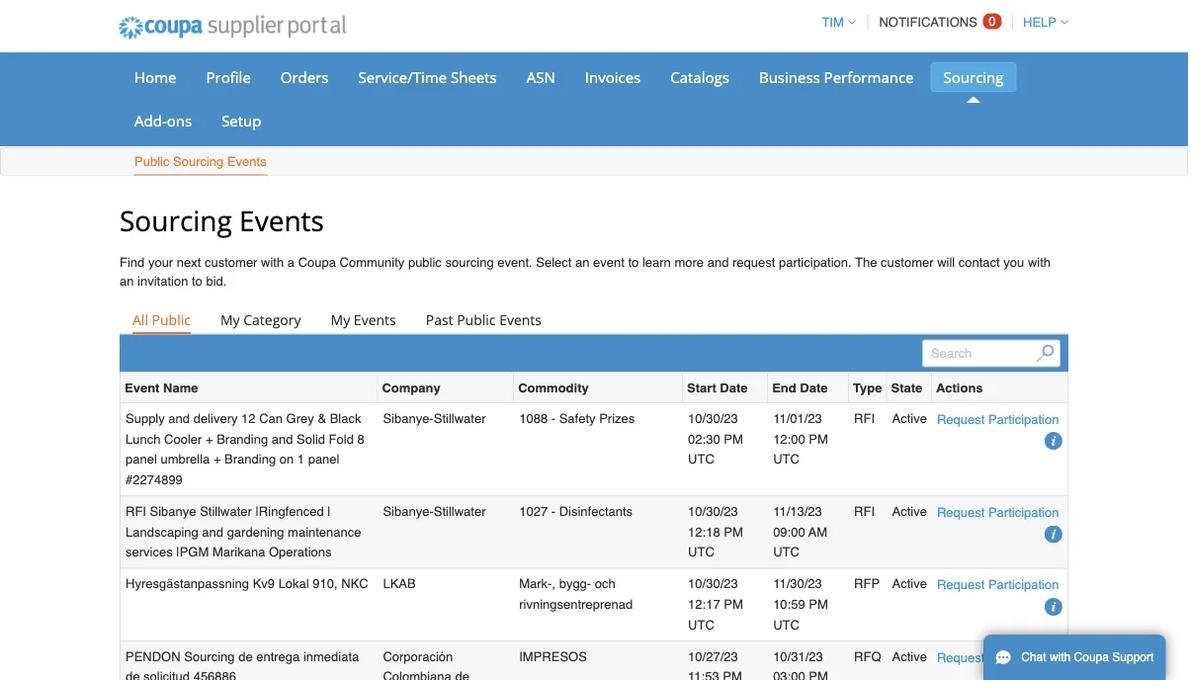 Task type: describe. For each thing, give the bounding box(es) containing it.
service/time sheets link
[[345, 62, 510, 92]]

my events
[[331, 310, 396, 329]]

stillwater inside the rfi sibanye stillwater |ringfenced | landscaping and gardening maintenance services |pgm marikana operations
[[200, 504, 252, 519]]

disinfectants
[[559, 504, 633, 519]]

coupa inside 'find your next customer with a coupa community public sourcing event. select an event to learn more and request participation. the customer will contact you with an invitation to bid.'
[[298, 255, 336, 270]]

next
[[177, 255, 201, 270]]

commodity
[[518, 380, 589, 395]]

coupa inside chat with coupa support button
[[1074, 650, 1109, 664]]

start date button
[[687, 377, 748, 398]]

pm for 12:00
[[809, 431, 828, 446]]

public for all
[[152, 310, 191, 329]]

with inside button
[[1050, 650, 1071, 664]]

more
[[675, 255, 704, 270]]

utc for 10/30/23 12:18 pm utc
[[688, 545, 714, 560]]

type
[[853, 380, 882, 395]]

public down add- at the top
[[134, 154, 169, 169]]

0 vertical spatial branding
[[217, 431, 268, 446]]

my category link
[[207, 306, 314, 334]]

supply and delivery 12 can grey & black lunch cooler + branding and solid fold 8 panel umbrella + branding on 1 panel #2274899
[[126, 411, 364, 487]]

past public events
[[426, 310, 542, 329]]

find your next customer with a coupa community public sourcing event. select an event to learn more and request participation. the customer will contact you with an invitation to bid.
[[120, 255, 1051, 288]]

my for my events
[[331, 310, 350, 329]]

with right you
[[1028, 255, 1051, 270]]

entrega
[[256, 649, 300, 664]]

10/27/23 11:53 p
[[688, 649, 742, 680]]

ons
[[167, 110, 192, 130]]

add-ons
[[134, 110, 192, 130]]

end date button
[[772, 377, 828, 398]]

sourcing up next
[[120, 201, 232, 239]]

1 vertical spatial +
[[213, 452, 221, 467]]

nkc
[[341, 576, 368, 591]]

0 vertical spatial +
[[206, 431, 213, 446]]

events up a
[[239, 201, 324, 239]]

request participation button for 11/30/23 10:59 pm utc
[[937, 574, 1059, 595]]

select
[[536, 255, 572, 270]]

actions button
[[936, 377, 983, 398]]

type button
[[853, 377, 882, 398]]

03:00
[[773, 669, 805, 680]]

a
[[287, 255, 295, 270]]

solid
[[297, 431, 325, 446]]

all public link
[[120, 306, 204, 334]]

pm for 12:17
[[724, 597, 743, 612]]

orders
[[281, 67, 329, 87]]

10/30/23 12:17 pm utc
[[688, 576, 743, 632]]

10/30/23 02:30 pm utc
[[688, 411, 743, 467]]

8
[[357, 431, 364, 446]]

and up on
[[272, 431, 293, 446]]

- for disinfectants
[[551, 504, 556, 519]]

all
[[132, 310, 148, 329]]

pm for 10:59
[[809, 597, 828, 612]]

utc for 10/30/23 12:17 pm utc
[[688, 617, 714, 632]]

chat
[[1021, 650, 1046, 664]]

active for 11/13/23 09:00 am utc
[[892, 504, 927, 519]]

bid.
[[206, 273, 227, 288]]

request participation button for 10/31/23 03:00 p
[[937, 647, 1059, 668]]

10:59
[[773, 597, 805, 612]]

notifications
[[879, 15, 977, 30]]

find
[[120, 255, 145, 270]]

tab list containing all public
[[120, 306, 1068, 334]]

11/30/23 10:59 pm utc
[[773, 576, 828, 632]]

maintenance
[[288, 524, 361, 539]]

1088 - safety prizes
[[519, 411, 635, 425]]

sheets
[[451, 67, 497, 87]]

asn
[[527, 67, 555, 87]]

hyresgästanpassning kv9 lokal 910, nkc
[[126, 576, 368, 591]]

business performance
[[759, 67, 914, 87]]

setup link
[[209, 106, 274, 135]]

request for 10/31/23 03:00 p
[[937, 650, 985, 665]]

0
[[989, 14, 996, 29]]

09:00
[[773, 524, 805, 539]]

end date
[[772, 380, 828, 395]]

coupa supplier portal image
[[105, 3, 359, 52]]

sourcing down ons
[[173, 154, 224, 169]]

events down event.
[[499, 310, 542, 329]]

tim link
[[813, 15, 856, 30]]

chat with coupa support button
[[983, 635, 1166, 680]]

marikana
[[212, 545, 265, 560]]

stillwater for gardening
[[434, 504, 486, 519]]

the
[[855, 255, 877, 270]]

1 vertical spatial de
[[126, 669, 140, 680]]

mark-, bygg- och rivningsentreprenad
[[519, 576, 633, 612]]

solicitud
[[143, 669, 190, 680]]

participation.
[[779, 255, 852, 270]]

rfq
[[854, 649, 881, 664]]

home link
[[122, 62, 189, 92]]

12:17
[[688, 597, 720, 612]]

profile link
[[193, 62, 264, 92]]

|ringfenced
[[255, 504, 324, 519]]

|pgm
[[176, 545, 209, 560]]

events down setup link
[[227, 154, 267, 169]]

event
[[593, 255, 625, 270]]

request for 11/13/23 09:00 am utc
[[937, 505, 985, 520]]

name
[[163, 380, 198, 395]]

910,
[[313, 576, 338, 591]]

utc for 11/01/23 12:00 pm utc
[[773, 452, 799, 467]]

utc for 11/30/23 10:59 pm utc
[[773, 617, 799, 632]]

company
[[382, 380, 440, 395]]

my events link
[[318, 306, 409, 334]]

black
[[330, 411, 361, 425]]

support
[[1112, 650, 1154, 664]]

safety
[[559, 411, 596, 425]]

02:30
[[688, 431, 720, 446]]

sibanye- for rfi sibanye stillwater |ringfenced | landscaping and gardening maintenance services |pgm marikana operations
[[383, 504, 434, 519]]

active for 10/31/23 03:00 p
[[892, 649, 927, 664]]

notifications 0
[[879, 14, 996, 30]]

commodity button
[[518, 377, 589, 398]]

search image
[[1036, 344, 1054, 362]]

lkab
[[383, 576, 416, 591]]

Search text field
[[922, 339, 1061, 367]]

date for start date
[[720, 380, 748, 395]]

umbrella
[[161, 452, 210, 467]]

utc for 10/30/23 02:30 pm utc
[[688, 452, 714, 467]]

sourcing inside the pendon sourcing de entrega inmediata de solicitud 456886
[[184, 649, 235, 664]]

contact
[[959, 255, 1000, 270]]

10/31/23 03:00 p
[[773, 649, 828, 680]]

stillwater for black
[[434, 411, 486, 425]]

bygg-
[[559, 576, 591, 591]]

1 customer from the left
[[205, 255, 257, 270]]

10/30/23 for 02:30
[[688, 411, 738, 425]]

delivery
[[193, 411, 238, 425]]

event
[[125, 380, 160, 395]]



Task type: locate. For each thing, give the bounding box(es) containing it.
on
[[279, 452, 294, 467]]

10/30/23 inside 10/30/23 12:17 pm utc
[[688, 576, 738, 591]]

date right end on the bottom
[[800, 380, 828, 395]]

with left a
[[261, 255, 284, 270]]

2 request participation button from the top
[[937, 502, 1059, 523]]

1 vertical spatial sibanye-
[[383, 504, 434, 519]]

date inside end date button
[[800, 380, 828, 395]]

rfi for 1088 - safety prizes
[[854, 411, 875, 425]]

0 horizontal spatial customer
[[205, 255, 257, 270]]

catalogs link
[[658, 62, 742, 92]]

pm inside 11/30/23 10:59 pm utc
[[809, 597, 828, 612]]

your
[[148, 255, 173, 270]]

0 vertical spatial coupa
[[298, 255, 336, 270]]

4 request participation from the top
[[937, 650, 1059, 665]]

impresos
[[519, 649, 587, 664]]

an down find
[[120, 273, 134, 288]]

sourcing down 0
[[943, 67, 1004, 87]]

events down community
[[354, 310, 396, 329]]

chat with coupa support
[[1021, 650, 1154, 664]]

you
[[1004, 255, 1024, 270]]

an left event at the top of the page
[[575, 255, 590, 270]]

2 my from the left
[[331, 310, 350, 329]]

am
[[808, 524, 827, 539]]

help link
[[1014, 15, 1068, 30]]

sibanye-
[[383, 411, 434, 425], [383, 504, 434, 519]]

request participation button
[[937, 409, 1059, 430], [937, 502, 1059, 523], [937, 574, 1059, 595], [937, 647, 1059, 668]]

11/01/23
[[773, 411, 822, 425]]

customer left will
[[881, 255, 934, 270]]

3 active from the top
[[892, 576, 927, 591]]

invoices
[[585, 67, 641, 87]]

2 date from the left
[[800, 380, 828, 395]]

1 participation from the top
[[988, 412, 1059, 427]]

pm inside 10/30/23 12:17 pm utc
[[724, 597, 743, 612]]

0 horizontal spatial de
[[126, 669, 140, 680]]

add-
[[134, 110, 167, 130]]

1 sibanye- from the top
[[383, 411, 434, 425]]

1 active from the top
[[892, 411, 927, 425]]

1 horizontal spatial panel
[[308, 452, 339, 467]]

end
[[772, 380, 796, 395]]

+
[[206, 431, 213, 446], [213, 452, 221, 467]]

pm right 02:30
[[724, 431, 743, 446]]

utc inside 10/30/23 12:17 pm utc
[[688, 617, 714, 632]]

request
[[732, 255, 775, 270]]

profile
[[206, 67, 251, 87]]

my down bid.
[[220, 310, 240, 329]]

past
[[426, 310, 453, 329]]

stillwater left 1027
[[434, 504, 486, 519]]

- for safety
[[551, 411, 556, 425]]

10/30/23 up 02:30
[[688, 411, 738, 425]]

panel right 1
[[308, 452, 339, 467]]

sibanye-stillwater for rfi sibanye stillwater |ringfenced | landscaping and gardening maintenance services |pgm marikana operations
[[383, 504, 486, 519]]

rfp
[[854, 576, 880, 591]]

1 10/30/23 from the top
[[688, 411, 738, 425]]

home
[[134, 67, 176, 87]]

fold
[[329, 431, 354, 446]]

request participation for 11/13/23 09:00 am utc
[[937, 505, 1059, 520]]

1 horizontal spatial date
[[800, 380, 828, 395]]

2 participation from the top
[[988, 505, 1059, 520]]

de left the entrega
[[238, 649, 253, 664]]

0 vertical spatial -
[[551, 411, 556, 425]]

2 10/30/23 from the top
[[688, 504, 738, 519]]

customer up bid.
[[205, 255, 257, 270]]

date
[[720, 380, 748, 395], [800, 380, 828, 395]]

utc
[[688, 452, 714, 467], [773, 452, 799, 467], [688, 545, 714, 560], [773, 545, 799, 560], [688, 617, 714, 632], [773, 617, 799, 632]]

1 sibanye-stillwater from the top
[[383, 411, 486, 425]]

2 sibanye-stillwater from the top
[[383, 504, 486, 519]]

utc inside 10/30/23 12:18 pm utc
[[688, 545, 714, 560]]

utc down 12:18
[[688, 545, 714, 560]]

sibanye-stillwater for supply and delivery 12 can grey & black lunch cooler + branding and solid fold 8 panel umbrella + branding on 1 panel #2274899
[[383, 411, 486, 425]]

mark-
[[519, 576, 552, 591]]

my down community
[[331, 310, 350, 329]]

pm down 11/01/23
[[809, 431, 828, 446]]

services
[[126, 545, 173, 560]]

4 request participation button from the top
[[937, 647, 1059, 668]]

and inside 'find your next customer with a coupa community public sourcing event. select an event to learn more and request participation. the customer will contact you with an invitation to bid.'
[[707, 255, 729, 270]]

sibanye-stillwater
[[383, 411, 486, 425], [383, 504, 486, 519]]

0 vertical spatial de
[[238, 649, 253, 664]]

supply
[[126, 411, 165, 425]]

utc down 10:59
[[773, 617, 799, 632]]

participation for 10/31/23 03:00 p
[[988, 650, 1059, 665]]

2 vertical spatial 10/30/23
[[688, 576, 738, 591]]

10/30/23 for 12:18
[[688, 504, 738, 519]]

business performance link
[[746, 62, 927, 92]]

2 sibanye- from the top
[[383, 504, 434, 519]]

and up cooler
[[168, 411, 190, 425]]

active for 11/30/23 10:59 pm utc
[[892, 576, 927, 591]]

1 request participation button from the top
[[937, 409, 1059, 430]]

0 vertical spatial 10/30/23
[[688, 411, 738, 425]]

pm inside 11/01/23 12:00 pm utc
[[809, 431, 828, 446]]

0 horizontal spatial an
[[120, 273, 134, 288]]

asn link
[[514, 62, 568, 92]]

date inside start date 'button'
[[720, 380, 748, 395]]

1 vertical spatial branding
[[224, 452, 276, 467]]

12
[[241, 411, 256, 425]]

sibanye-stillwater up lkab
[[383, 504, 486, 519]]

10/30/23 12:18 pm utc
[[688, 504, 743, 560]]

utc down the 12:17
[[688, 617, 714, 632]]

request for 11/01/23 12:00 pm utc
[[937, 412, 985, 427]]

can
[[259, 411, 283, 425]]

will
[[937, 255, 955, 270]]

1 request participation from the top
[[937, 412, 1059, 427]]

utc inside 11/13/23 09:00 am utc
[[773, 545, 799, 560]]

to left learn
[[628, 255, 639, 270]]

10/31/23
[[773, 649, 823, 664]]

service/time
[[358, 67, 447, 87]]

utc down 09:00
[[773, 545, 799, 560]]

panel
[[126, 452, 157, 467], [308, 452, 339, 467]]

2 request from the top
[[937, 505, 985, 520]]

1 vertical spatial -
[[551, 504, 556, 519]]

1 horizontal spatial customer
[[881, 255, 934, 270]]

navigation containing notifications 0
[[813, 3, 1068, 42]]

sourcing events
[[120, 201, 324, 239]]

0 vertical spatial to
[[628, 255, 639, 270]]

12:00
[[773, 431, 805, 446]]

de down pendon
[[126, 669, 140, 680]]

0 vertical spatial sibanye-
[[383, 411, 434, 425]]

my for my category
[[220, 310, 240, 329]]

sourcing up 456886
[[184, 649, 235, 664]]

1 horizontal spatial coupa
[[1074, 650, 1109, 664]]

public right past on the left top of the page
[[457, 310, 496, 329]]

10/30/23 up 12:18
[[688, 504, 738, 519]]

tab list
[[120, 306, 1068, 334]]

utc inside 11/01/23 12:00 pm utc
[[773, 452, 799, 467]]

landscaping
[[126, 524, 198, 539]]

3 request participation button from the top
[[937, 574, 1059, 595]]

1 - from the top
[[551, 411, 556, 425]]

pendon
[[126, 649, 181, 664]]

state
[[891, 380, 922, 395]]

active
[[892, 411, 927, 425], [892, 504, 927, 519], [892, 576, 927, 591], [892, 649, 927, 664]]

pm for 12:18
[[724, 524, 743, 539]]

rfi down type button
[[854, 411, 875, 425]]

- right 1088
[[551, 411, 556, 425]]

3 10/30/23 from the top
[[688, 576, 738, 591]]

with right chat
[[1050, 650, 1071, 664]]

1027
[[519, 504, 548, 519]]

lunch
[[126, 431, 161, 446]]

pm inside 10/30/23 02:30 pm utc
[[724, 431, 743, 446]]

tim
[[822, 15, 844, 30]]

request participation for 11/01/23 12:00 pm utc
[[937, 412, 1059, 427]]

pm right the 12:17
[[724, 597, 743, 612]]

stillwater down company button
[[434, 411, 486, 425]]

1 vertical spatial to
[[192, 273, 202, 288]]

4 participation from the top
[[988, 650, 1059, 665]]

1 horizontal spatial to
[[628, 255, 639, 270]]

1 vertical spatial 10/30/23
[[688, 504, 738, 519]]

invoices link
[[572, 62, 654, 92]]

3 request participation from the top
[[937, 577, 1059, 592]]

public right 'all'
[[152, 310, 191, 329]]

utc inside 11/30/23 10:59 pm utc
[[773, 617, 799, 632]]

start
[[687, 380, 716, 395]]

2 - from the top
[[551, 504, 556, 519]]

event name
[[125, 380, 198, 395]]

request participation for 11/30/23 10:59 pm utc
[[937, 577, 1059, 592]]

date for end date
[[800, 380, 828, 395]]

request participation for 10/31/23 03:00 p
[[937, 650, 1059, 665]]

pendon sourcing de entrega inmediata de solicitud 456886
[[126, 649, 359, 680]]

pm right 12:18
[[724, 524, 743, 539]]

sibanye- up lkab
[[383, 504, 434, 519]]

stillwater up gardening
[[200, 504, 252, 519]]

request
[[937, 412, 985, 427], [937, 505, 985, 520], [937, 577, 985, 592], [937, 650, 985, 665]]

branding down the 12
[[217, 431, 268, 446]]

event name button
[[125, 377, 198, 398]]

and right more
[[707, 255, 729, 270]]

11/13/23
[[773, 504, 822, 519]]

participation for 11/01/23 12:00 pm utc
[[988, 412, 1059, 427]]

rfi up landscaping
[[126, 504, 146, 519]]

1 request from the top
[[937, 412, 985, 427]]

setup
[[222, 110, 261, 130]]

4 request from the top
[[937, 650, 985, 665]]

an
[[575, 255, 590, 270], [120, 273, 134, 288]]

all public
[[132, 310, 191, 329]]

0 horizontal spatial to
[[192, 273, 202, 288]]

to left bid.
[[192, 273, 202, 288]]

participation
[[988, 412, 1059, 427], [988, 505, 1059, 520], [988, 577, 1059, 592], [988, 650, 1059, 665]]

operations
[[269, 545, 332, 560]]

request participation button for 11/01/23 12:00 pm utc
[[937, 409, 1059, 430]]

1 panel from the left
[[126, 452, 157, 467]]

public
[[408, 255, 442, 270]]

+ down delivery
[[206, 431, 213, 446]]

2 active from the top
[[892, 504, 927, 519]]

2 customer from the left
[[881, 255, 934, 270]]

0 horizontal spatial panel
[[126, 452, 157, 467]]

1 horizontal spatial de
[[238, 649, 253, 664]]

pm inside 10/30/23 12:18 pm utc
[[724, 524, 743, 539]]

coupa right a
[[298, 255, 336, 270]]

participation for 11/30/23 10:59 pm utc
[[988, 577, 1059, 592]]

public sourcing events
[[134, 154, 267, 169]]

10/30/23 inside 10/30/23 02:30 pm utc
[[688, 411, 738, 425]]

,
[[552, 576, 556, 591]]

utc inside 10/30/23 02:30 pm utc
[[688, 452, 714, 467]]

company button
[[382, 377, 440, 398]]

sibanye- down company button
[[383, 411, 434, 425]]

0 horizontal spatial coupa
[[298, 255, 336, 270]]

coupa left support at the right bottom of the page
[[1074, 650, 1109, 664]]

1 vertical spatial an
[[120, 273, 134, 288]]

rfi inside the rfi sibanye stillwater |ringfenced | landscaping and gardening maintenance services |pgm marikana operations
[[126, 504, 146, 519]]

business
[[759, 67, 820, 87]]

invitation
[[137, 273, 188, 288]]

|
[[327, 504, 331, 519]]

3 participation from the top
[[988, 577, 1059, 592]]

4 active from the top
[[892, 649, 927, 664]]

state button
[[891, 377, 922, 398]]

+ right umbrella
[[213, 452, 221, 467]]

1 my from the left
[[220, 310, 240, 329]]

0 vertical spatial an
[[575, 255, 590, 270]]

- right 1027
[[551, 504, 556, 519]]

request participation button for 11/13/23 09:00 am utc
[[937, 502, 1059, 523]]

participation for 11/13/23 09:00 am utc
[[988, 505, 1059, 520]]

1 horizontal spatial an
[[575, 255, 590, 270]]

utc down 12:00
[[773, 452, 799, 467]]

1 horizontal spatial my
[[331, 310, 350, 329]]

10/30/23 inside 10/30/23 12:18 pm utc
[[688, 504, 738, 519]]

utc down 02:30
[[688, 452, 714, 467]]

learn
[[642, 255, 671, 270]]

pm down 11/30/23
[[809, 597, 828, 612]]

rfi for 1027 - disinfectants
[[854, 504, 875, 519]]

10/30/23 for 12:17
[[688, 576, 738, 591]]

11:53
[[688, 669, 719, 680]]

stillwater
[[434, 411, 486, 425], [200, 504, 252, 519], [434, 504, 486, 519]]

2 request participation from the top
[[937, 505, 1059, 520]]

456886
[[193, 669, 236, 680]]

and
[[707, 255, 729, 270], [168, 411, 190, 425], [272, 431, 293, 446], [202, 524, 223, 539]]

prizes
[[599, 411, 635, 425]]

public for past
[[457, 310, 496, 329]]

2 panel from the left
[[308, 452, 339, 467]]

sibanye- for supply and delivery 12 can grey & black lunch cooler + branding and solid fold 8 panel umbrella + branding on 1 panel #2274899
[[383, 411, 434, 425]]

pm for 02:30
[[724, 431, 743, 446]]

navigation
[[813, 3, 1068, 42]]

utc for 11/13/23 09:00 am utc
[[773, 545, 799, 560]]

add-ons link
[[122, 106, 205, 135]]

branding left on
[[224, 452, 276, 467]]

and up the |pgm
[[202, 524, 223, 539]]

1 vertical spatial sibanye-stillwater
[[383, 504, 486, 519]]

1 vertical spatial coupa
[[1074, 650, 1109, 664]]

0 horizontal spatial date
[[720, 380, 748, 395]]

lokal
[[278, 576, 309, 591]]

panel down lunch
[[126, 452, 157, 467]]

3 request from the top
[[937, 577, 985, 592]]

sibanye-stillwater down company button
[[383, 411, 486, 425]]

request for 11/30/23 10:59 pm utc
[[937, 577, 985, 592]]

11/30/23
[[773, 576, 822, 591]]

rfi right 11/13/23
[[854, 504, 875, 519]]

10/30/23 up the 12:17
[[688, 576, 738, 591]]

corporación
[[383, 649, 453, 664]]

0 horizontal spatial my
[[220, 310, 240, 329]]

1 date from the left
[[720, 380, 748, 395]]

0 vertical spatial sibanye-stillwater
[[383, 411, 486, 425]]

date right the start
[[720, 380, 748, 395]]

och
[[595, 576, 616, 591]]

active for 11/01/23 12:00 pm utc
[[892, 411, 927, 425]]

and inside the rfi sibanye stillwater |ringfenced | landscaping and gardening maintenance services |pgm marikana operations
[[202, 524, 223, 539]]



Task type: vqa. For each thing, say whether or not it's contained in the screenshot.


